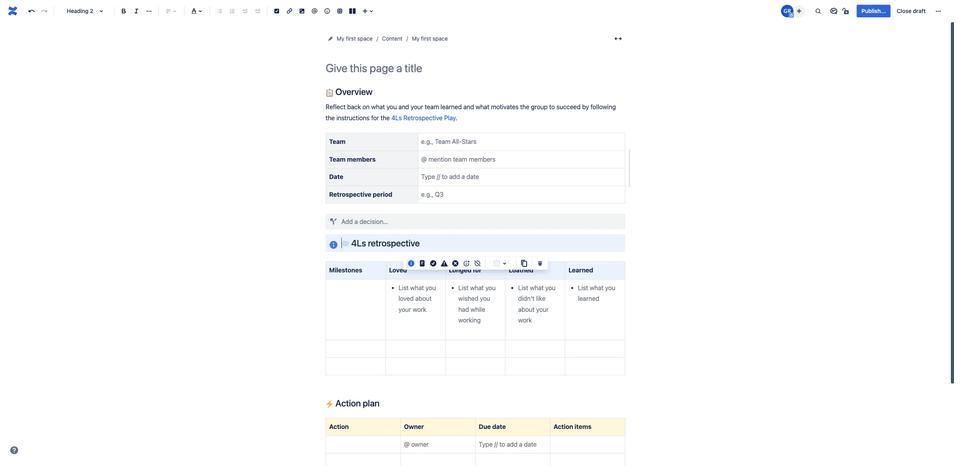 Task type: describe. For each thing, give the bounding box(es) containing it.
first for 1st my first space link
[[346, 35, 356, 42]]

longed for
[[449, 267, 482, 274]]

owner
[[404, 423, 424, 430]]

2 my first space link from the left
[[412, 34, 448, 43]]

content link
[[382, 34, 403, 43]]

2 and from the left
[[464, 104, 474, 111]]

background color image
[[500, 259, 510, 268]]

space for first my first space link from right
[[433, 35, 448, 42]]

my first space for first my first space link from right
[[412, 35, 448, 42]]

warning image
[[440, 259, 449, 268]]

content
[[382, 35, 403, 42]]

your
[[411, 104, 423, 111]]

1 my first space link from the left
[[337, 34, 373, 43]]

succeed
[[557, 104, 581, 111]]

my for 1st my first space link
[[337, 35, 345, 42]]

greg robinson image
[[781, 5, 794, 17]]

draft
[[913, 7, 926, 14]]

first for first my first space link from right
[[421, 35, 431, 42]]

find and replace image
[[814, 6, 823, 16]]

numbered list ⌘⇧7 image
[[228, 6, 237, 16]]

on
[[363, 104, 370, 111]]

panel info image
[[329, 240, 338, 250]]

success image
[[429, 259, 438, 268]]

4ls retrospective play link
[[392, 114, 456, 121]]

action item image
[[272, 6, 282, 16]]

my first space for 1st my first space link
[[337, 35, 373, 42]]

retrospective period
[[329, 191, 393, 198]]

indent tab image
[[253, 6, 262, 16]]

4ls retrospective
[[349, 238, 420, 248]]

plan
[[363, 398, 380, 409]]

4ls retrospective play .
[[392, 114, 457, 121]]

team members
[[329, 156, 376, 163]]

my for first my first space link from right
[[412, 35, 420, 42]]

undo ⌘z image
[[27, 6, 36, 16]]

action for action plan
[[336, 398, 361, 409]]

1 vertical spatial for
[[473, 267, 482, 274]]

members
[[347, 156, 376, 163]]

no restrictions image
[[842, 6, 852, 16]]

invite to edit image
[[795, 6, 804, 16]]

.
[[456, 114, 457, 121]]

date
[[329, 173, 344, 180]]

loathed
[[509, 267, 534, 274]]

back
[[347, 104, 361, 111]]

mention image
[[310, 6, 319, 16]]

add image, video, or file image
[[297, 6, 307, 16]]

close draft button
[[892, 5, 931, 17]]

heading 2
[[67, 7, 93, 14]]

due date
[[479, 423, 506, 430]]

close draft
[[897, 7, 926, 14]]

heading 2 button
[[57, 2, 111, 20]]

milestones
[[329, 267, 362, 274]]

more formatting image
[[144, 6, 154, 16]]

4ls for 4ls retrospective play .
[[392, 114, 402, 121]]

action items
[[554, 423, 592, 430]]

copy image
[[519, 259, 529, 268]]

italic ⌘i image
[[132, 6, 141, 16]]

:zap: image
[[326, 400, 334, 408]]

emoji image
[[323, 6, 332, 16]]

longed
[[449, 267, 472, 274]]

outdent ⇧tab image
[[240, 6, 250, 16]]

layouts image
[[348, 6, 357, 16]]

table image
[[335, 6, 345, 16]]

Main content area, start typing to enter text. text field
[[321, 86, 631, 466]]

group
[[531, 104, 548, 111]]

you
[[387, 104, 397, 111]]

items
[[575, 423, 592, 430]]

2
[[90, 7, 93, 14]]

learned
[[569, 267, 593, 274]]

period
[[373, 191, 393, 198]]

overview
[[334, 86, 373, 97]]

following
[[591, 104, 616, 111]]

date
[[492, 423, 506, 430]]

bold ⌘b image
[[119, 6, 129, 16]]

publish...
[[862, 7, 886, 14]]

decision image
[[327, 215, 340, 228]]



Task type: locate. For each thing, give the bounding box(es) containing it.
action for action
[[329, 423, 349, 430]]

what left motivates
[[476, 104, 490, 111]]

:clipboard: image
[[326, 89, 334, 97], [326, 89, 334, 97]]

my first space link
[[337, 34, 373, 43], [412, 34, 448, 43]]

instructions
[[337, 114, 370, 121]]

link image
[[285, 6, 294, 16]]

reflect back on what you and your team learned and what motivates the group to succeed by following the instructions for the
[[326, 104, 618, 121]]

the left group on the top of the page
[[520, 104, 530, 111]]

:thought_balloon: image
[[342, 240, 349, 248], [342, 240, 349, 248]]

0 horizontal spatial first
[[346, 35, 356, 42]]

action down :zap: icon on the left bottom of the page
[[329, 423, 349, 430]]

learned
[[441, 104, 462, 111]]

motivates
[[491, 104, 519, 111]]

publish... button
[[857, 5, 891, 17]]

close
[[897, 7, 912, 14]]

my first space right move this page 'image'
[[337, 35, 373, 42]]

4ls down you
[[392, 114, 402, 121]]

bullet list ⌘⇧8 image
[[215, 6, 224, 16]]

team
[[329, 138, 346, 145], [329, 156, 346, 163]]

2 space from the left
[[433, 35, 448, 42]]

1 team from the top
[[329, 138, 346, 145]]

2 what from the left
[[476, 104, 490, 111]]

my first space
[[337, 35, 373, 42], [412, 35, 448, 42]]

due
[[479, 423, 491, 430]]

for
[[371, 114, 379, 121], [473, 267, 482, 274]]

and
[[399, 104, 409, 111], [464, 104, 474, 111]]

what
[[371, 104, 385, 111], [476, 104, 490, 111]]

and right you
[[399, 104, 409, 111]]

help image
[[9, 446, 19, 455]]

remove emoji image
[[473, 259, 482, 268]]

the down reflect at the top left of page
[[326, 114, 335, 121]]

1 horizontal spatial and
[[464, 104, 474, 111]]

my right move this page 'image'
[[337, 35, 345, 42]]

2 team from the top
[[329, 156, 346, 163]]

0 horizontal spatial space
[[358, 35, 373, 42]]

loved
[[389, 267, 407, 274]]

first
[[346, 35, 356, 42], [421, 35, 431, 42]]

retrospective
[[404, 114, 443, 121], [329, 191, 372, 198]]

2 first from the left
[[421, 35, 431, 42]]

team
[[425, 104, 439, 111]]

0 horizontal spatial 4ls
[[351, 238, 366, 248]]

my right content
[[412, 35, 420, 42]]

4ls
[[392, 114, 402, 121], [351, 238, 366, 248]]

1 horizontal spatial what
[[476, 104, 490, 111]]

play
[[444, 114, 456, 121]]

1 vertical spatial team
[[329, 156, 346, 163]]

space
[[358, 35, 373, 42], [433, 35, 448, 42]]

2 my from the left
[[412, 35, 420, 42]]

retrospective
[[368, 238, 420, 248]]

retrospective down date
[[329, 191, 372, 198]]

action
[[336, 398, 361, 409], [329, 423, 349, 430], [554, 423, 573, 430]]

0 horizontal spatial my
[[337, 35, 345, 42]]

:zap: image
[[326, 400, 334, 408]]

confluence image
[[6, 5, 19, 17], [6, 5, 19, 17]]

1 my from the left
[[337, 35, 345, 42]]

1 horizontal spatial the
[[381, 114, 390, 121]]

team for team members
[[329, 156, 346, 163]]

team up team members
[[329, 138, 346, 145]]

for right editor add emoji icon
[[473, 267, 482, 274]]

reflect
[[326, 104, 346, 111]]

space for 1st my first space link
[[358, 35, 373, 42]]

action plan
[[334, 398, 380, 409]]

error image
[[451, 259, 460, 268]]

0 vertical spatial team
[[329, 138, 346, 145]]

2 horizontal spatial the
[[520, 104, 530, 111]]

0 vertical spatial for
[[371, 114, 379, 121]]

1 horizontal spatial my first space
[[412, 35, 448, 42]]

more image
[[934, 6, 943, 16]]

my
[[337, 35, 345, 42], [412, 35, 420, 42]]

and right the learned
[[464, 104, 474, 111]]

0 horizontal spatial retrospective
[[329, 191, 372, 198]]

0 horizontal spatial my first space link
[[337, 34, 373, 43]]

note image
[[418, 259, 427, 268]]

1 vertical spatial retrospective
[[329, 191, 372, 198]]

action left "items"
[[554, 423, 573, 430]]

1 horizontal spatial 4ls
[[392, 114, 402, 121]]

editor add emoji image
[[462, 259, 471, 268]]

1 and from the left
[[399, 104, 409, 111]]

1 horizontal spatial for
[[473, 267, 482, 274]]

by
[[582, 104, 589, 111]]

my first space right content
[[412, 35, 448, 42]]

1 what from the left
[[371, 104, 385, 111]]

for inside reflect back on what you and your team learned and what motivates the group to succeed by following the instructions for the
[[371, 114, 379, 121]]

action for action items
[[554, 423, 573, 430]]

move this page image
[[327, 35, 334, 42]]

0 vertical spatial retrospective
[[404, 114, 443, 121]]

0 horizontal spatial and
[[399, 104, 409, 111]]

1 horizontal spatial retrospective
[[404, 114, 443, 121]]

info image
[[407, 259, 416, 268]]

what right the on
[[371, 104, 385, 111]]

comment icon image
[[830, 6, 839, 16]]

1 my first space from the left
[[337, 35, 373, 42]]

1 horizontal spatial space
[[433, 35, 448, 42]]

retrospective down "your"
[[404, 114, 443, 121]]

my first space link right content link
[[412, 34, 448, 43]]

first right move this page 'image'
[[346, 35, 356, 42]]

4ls for 4ls retrospective
[[351, 238, 366, 248]]

0 horizontal spatial what
[[371, 104, 385, 111]]

team up date
[[329, 156, 346, 163]]

first right content
[[421, 35, 431, 42]]

1 first from the left
[[346, 35, 356, 42]]

4ls right panel info icon
[[351, 238, 366, 248]]

1 space from the left
[[358, 35, 373, 42]]

the
[[520, 104, 530, 111], [326, 114, 335, 121], [381, 114, 390, 121]]

Give this page a title text field
[[326, 62, 626, 75]]

action right :zap: image
[[336, 398, 361, 409]]

team for team
[[329, 138, 346, 145]]

1 vertical spatial 4ls
[[351, 238, 366, 248]]

for right instructions
[[371, 114, 379, 121]]

to
[[549, 104, 555, 111]]

redo ⌘⇧z image
[[39, 6, 49, 16]]

remove image
[[536, 259, 545, 268]]

the down you
[[381, 114, 390, 121]]

0 horizontal spatial my first space
[[337, 35, 373, 42]]

2 my first space from the left
[[412, 35, 448, 42]]

my first space link right move this page 'image'
[[337, 34, 373, 43]]

make page full-width image
[[614, 34, 623, 43]]

0 vertical spatial 4ls
[[392, 114, 402, 121]]

1 horizontal spatial first
[[421, 35, 431, 42]]

heading
[[67, 7, 89, 14]]

1 horizontal spatial my
[[412, 35, 420, 42]]

0 horizontal spatial the
[[326, 114, 335, 121]]

1 horizontal spatial my first space link
[[412, 34, 448, 43]]

0 horizontal spatial for
[[371, 114, 379, 121]]



Task type: vqa. For each thing, say whether or not it's contained in the screenshot.
Invite to edit image on the top of page
yes



